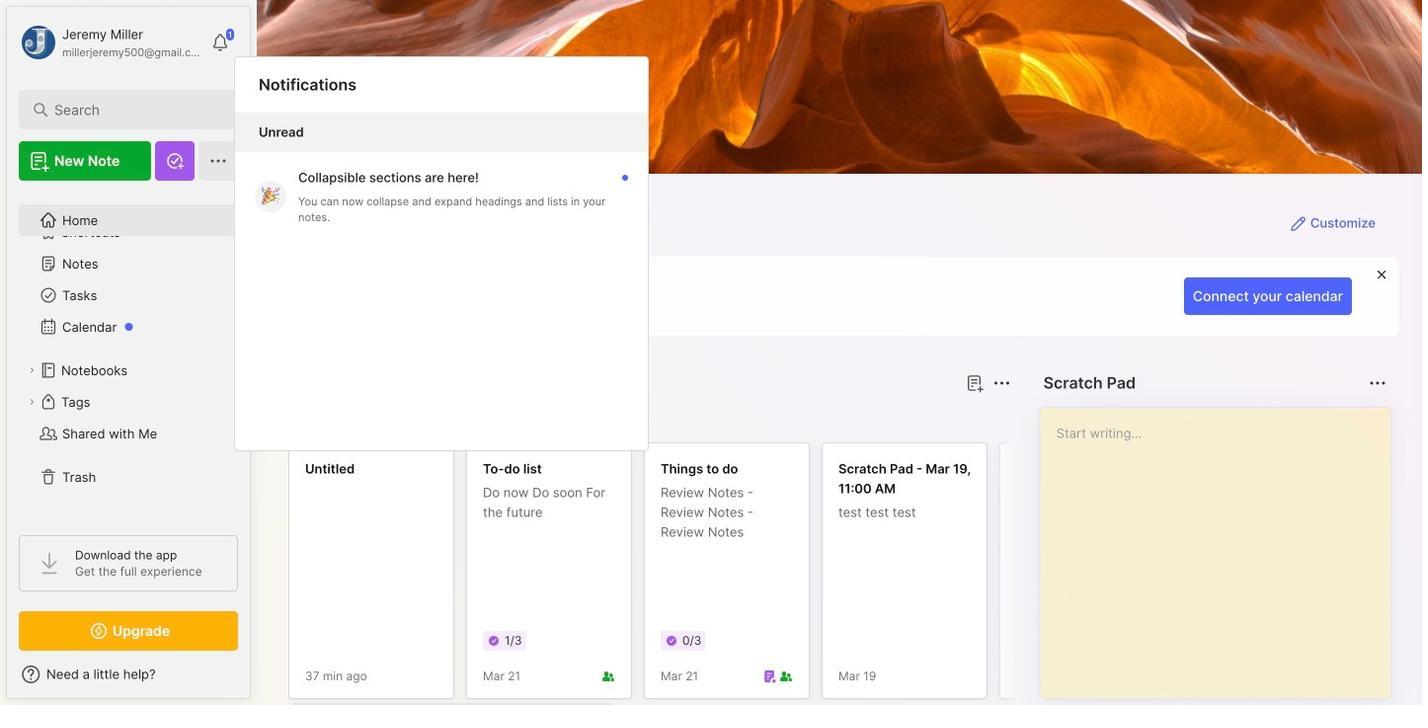 Task type: describe. For each thing, give the bounding box(es) containing it.
none search field inside main element
[[54, 98, 212, 121]]

Account field
[[19, 23, 201, 62]]

Start writing… text field
[[1056, 408, 1390, 682]]

expand notebooks image
[[26, 364, 38, 376]]

tree inside main element
[[7, 193, 250, 518]]



Task type: vqa. For each thing, say whether or not it's contained in the screenshot.
row group
yes



Task type: locate. For each thing, give the bounding box(es) containing it.
More actions field
[[1364, 369, 1392, 397]]

expand tags image
[[26, 396, 38, 408]]

click to collapse image
[[249, 669, 264, 692]]

None search field
[[54, 98, 212, 121]]

more actions image
[[1366, 371, 1390, 395]]

main element
[[0, 0, 257, 705]]

WHAT'S NEW field
[[7, 659, 250, 690]]

tab
[[292, 407, 350, 431]]

Search text field
[[54, 101, 212, 120]]

row group
[[288, 442, 1422, 705]]

tree
[[7, 193, 250, 518]]



